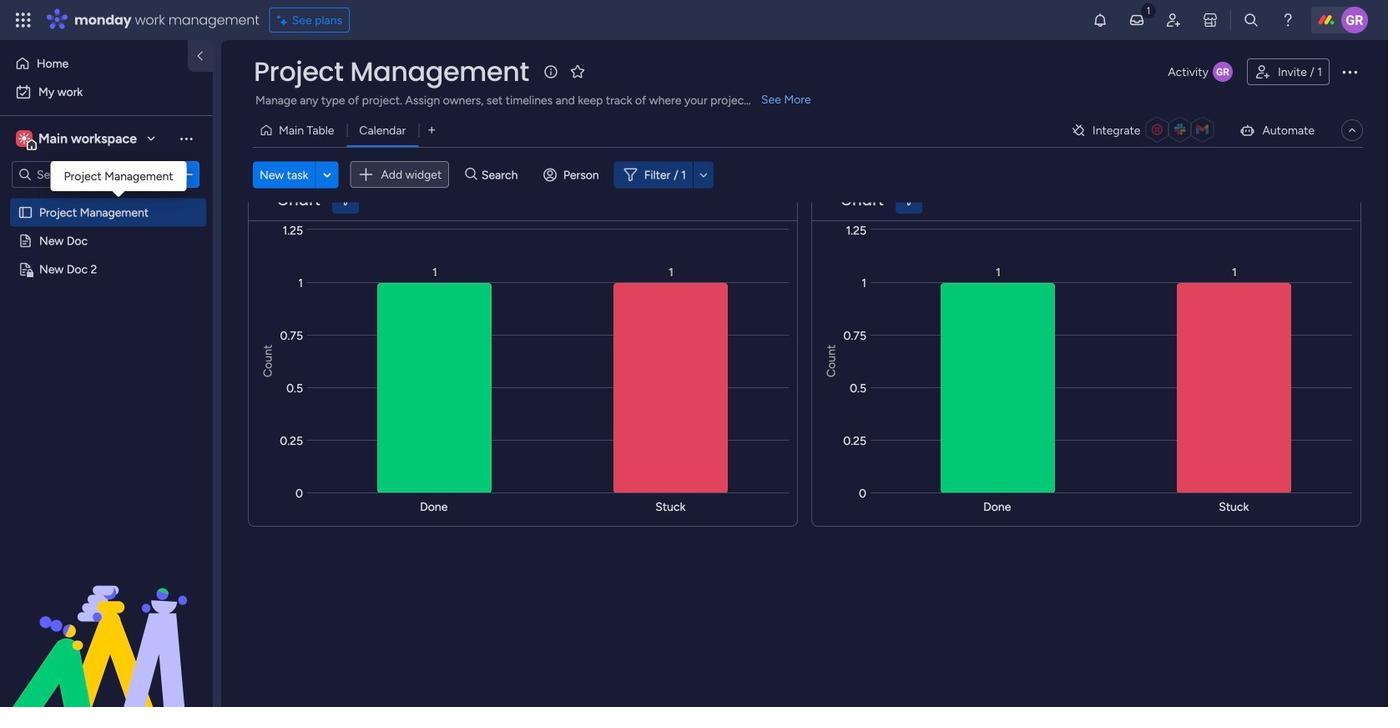 Task type: locate. For each thing, give the bounding box(es) containing it.
0 vertical spatial public board image
[[18, 205, 33, 220]]

v2 search image
[[465, 165, 478, 184]]

1 public board image from the top
[[18, 205, 33, 220]]

2 public board image from the top
[[18, 233, 33, 249]]

help image
[[1280, 12, 1297, 28]]

Search in workspace field
[[35, 165, 139, 184]]

workspace options image
[[178, 130, 195, 147]]

1 vertical spatial public board image
[[18, 233, 33, 249]]

lottie animation element
[[0, 539, 213, 707]]

2 workspace image from the left
[[18, 129, 30, 148]]

0 vertical spatial option
[[10, 50, 178, 77]]

list box
[[0, 195, 213, 509]]

arrow down image
[[694, 165, 714, 185]]

public board image
[[18, 205, 33, 220], [18, 233, 33, 249]]

None field
[[250, 54, 533, 89], [273, 190, 325, 211], [837, 190, 888, 211], [250, 54, 533, 89], [273, 190, 325, 211], [837, 190, 888, 211]]

board activity image
[[1213, 62, 1233, 82]]

add view image
[[428, 124, 435, 136]]

workspace image
[[16, 129, 33, 148], [18, 129, 30, 148]]

options image
[[1340, 62, 1360, 82]]

greg robinson image
[[1342, 7, 1368, 33]]

option
[[10, 50, 178, 77], [10, 78, 203, 105], [0, 197, 213, 201]]

private board image
[[18, 261, 33, 277]]

monday marketplace image
[[1202, 12, 1219, 28]]

search everything image
[[1243, 12, 1260, 28]]

angle down image
[[323, 168, 331, 181]]



Task type: describe. For each thing, give the bounding box(es) containing it.
options image
[[178, 166, 195, 183]]

Search field
[[478, 163, 528, 186]]

2 vertical spatial option
[[0, 197, 213, 201]]

1 vertical spatial option
[[10, 78, 203, 105]]

show board description image
[[541, 63, 561, 80]]

add to favorites image
[[569, 63, 586, 80]]

see plans image
[[277, 11, 292, 29]]

lottie animation image
[[0, 539, 213, 707]]

invite members image
[[1166, 12, 1182, 28]]

workspace selection element
[[16, 129, 139, 150]]

1 image
[[1141, 1, 1156, 20]]

select product image
[[15, 12, 32, 28]]

dapulse drag handle 3 image
[[259, 194, 266, 206]]

notifications image
[[1092, 12, 1109, 28]]

update feed image
[[1129, 12, 1146, 28]]

collapse board header image
[[1346, 124, 1359, 137]]

1 workspace image from the left
[[16, 129, 33, 148]]



Task type: vqa. For each thing, say whether or not it's contained in the screenshot.
right WORK
no



